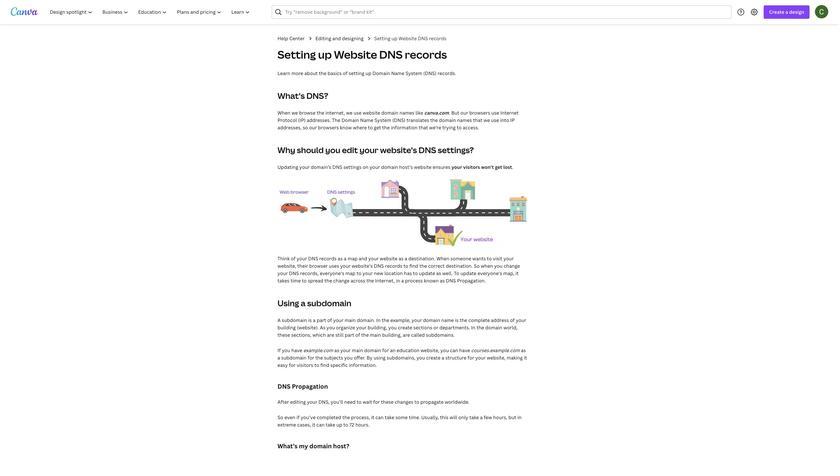 Task type: locate. For each thing, give the bounding box(es) containing it.
this
[[440, 414, 449, 421]]

we up protocol
[[292, 110, 298, 116]]

after
[[278, 399, 289, 405]]

use left internet
[[492, 110, 499, 116]]

addresses.
[[307, 117, 331, 123]]

visitors
[[463, 164, 480, 170], [297, 362, 313, 368]]

for inside as a subdomain for the subjects you offer.
[[308, 355, 314, 361]]

2 vertical spatial website,
[[487, 355, 506, 361]]

find down "subjects" at the bottom left of page
[[321, 362, 329, 368]]

1 horizontal spatial is
[[455, 317, 459, 323]]

website up location
[[380, 255, 398, 262]]

information.
[[349, 362, 377, 368]]

is
[[308, 317, 312, 323], [455, 317, 459, 323]]

of
[[343, 70, 348, 76], [291, 255, 296, 262], [327, 317, 332, 323], [510, 317, 515, 323], [356, 332, 360, 338]]

you down visit
[[494, 263, 503, 269]]

1 horizontal spatial website
[[399, 35, 417, 42]]

1 vertical spatial can
[[376, 414, 384, 421]]

you
[[325, 144, 341, 155], [494, 263, 503, 269], [327, 324, 335, 331], [389, 324, 397, 331], [282, 347, 290, 354], [441, 347, 449, 354], [344, 355, 353, 361], [417, 355, 425, 361]]

0 vertical spatial so
[[474, 263, 480, 269]]

your up world,
[[516, 317, 526, 323]]

these left 'changes'
[[381, 399, 394, 405]]

1 horizontal spatial when
[[437, 255, 450, 262]]

in down complete
[[471, 324, 476, 331]]

can up structure
[[450, 347, 458, 354]]

subdomain up easy
[[281, 355, 307, 361]]

our right but
[[461, 110, 468, 116]]

of right basics
[[343, 70, 348, 76]]

hours.
[[356, 422, 370, 428]]

create
[[770, 9, 785, 15]]

1 horizontal spatial visitors
[[463, 164, 480, 170]]

visitors down example.com
[[297, 362, 313, 368]]

your right visit
[[504, 255, 514, 262]]

0 horizontal spatial setting
[[278, 47, 316, 62]]

your right the ensures
[[452, 164, 462, 170]]

a inside a subdomain is a part of your main domain. in the example, your domain name is the complete address of your building (website). as you organize your building, you create sections or departments. in the domain world, these sections, which are still part of the main building, are called subdomains.
[[313, 317, 316, 323]]

destination. up the correct
[[409, 255, 436, 262]]

updating
[[278, 164, 298, 170]]

sections
[[414, 324, 433, 331]]

2 is from the left
[[455, 317, 459, 323]]

0 vertical spatial name
[[391, 70, 405, 76]]

1 horizontal spatial and
[[359, 255, 367, 262]]

your
[[360, 144, 379, 155], [300, 164, 310, 170], [370, 164, 380, 170], [452, 164, 462, 170], [297, 255, 307, 262], [369, 255, 379, 262], [504, 255, 514, 262], [340, 263, 351, 269], [278, 270, 288, 276], [363, 270, 373, 276], [333, 317, 344, 323], [412, 317, 422, 323], [516, 317, 526, 323], [356, 324, 367, 331], [341, 347, 351, 354], [476, 355, 486, 361], [307, 399, 317, 405]]

change down the uses
[[333, 277, 350, 284]]

name
[[391, 70, 405, 76], [360, 117, 374, 123]]

system down when we browse the internet, we use website domain names like canva.com
[[375, 117, 391, 123]]

you up structure
[[441, 347, 449, 354]]

1 horizontal spatial in
[[518, 414, 522, 421]]

subdomain inside as a subdomain for the subjects you offer.
[[281, 355, 307, 361]]

updating your domain's dns settings on your domain host's website ensures your visitors won't get lost .
[[278, 164, 513, 170]]

to down example.com
[[315, 362, 319, 368]]

website, down courses.example.com
[[487, 355, 506, 361]]

settings?
[[438, 144, 474, 155]]

to inside by using subdomains, you create a structure for your website, making it easy for visitors to find specific information.
[[315, 362, 319, 368]]

so left the even
[[278, 414, 283, 421]]

0 horizontal spatial website
[[334, 47, 377, 62]]

names
[[400, 110, 415, 116], [457, 117, 472, 123]]

1 horizontal spatial everyone's
[[478, 270, 502, 276]]

so inside think of your dns records as a map and your website as a destination. when someone wants to visit your website, their browser uses your website's dns records to find the correct destination. so when you change your dns records, everyone's map to your new location has to update as well. to update everyone's map, it takes time to spread the change across the internet, in a process known as dns propagation.
[[474, 263, 480, 269]]

0 horizontal spatial (dns)
[[393, 117, 406, 123]]

it down the you've
[[312, 422, 315, 428]]

so inside so even if you've completed the process, it can take some time. usually, this will only take a few hours, but in extreme cases, it can take up to 72 hours.
[[278, 414, 283, 421]]

0 horizontal spatial system
[[375, 117, 391, 123]]

in inside so even if you've completed the process, it can take some time. usually, this will only take a few hours, but in extreme cases, it can take up to 72 hours.
[[518, 414, 522, 421]]

editing and designing link
[[316, 35, 364, 42]]

1 vertical spatial names
[[457, 117, 472, 123]]

that
[[473, 117, 483, 123], [419, 124, 428, 131]]

change
[[504, 263, 520, 269], [333, 277, 350, 284]]

0 vertical spatial can
[[450, 347, 458, 354]]

subdomain for as a subdomain for the subjects you offer.
[[281, 355, 307, 361]]

1 vertical spatial in
[[518, 414, 522, 421]]

basics
[[328, 70, 342, 76]]

still
[[336, 332, 344, 338]]

(dns) up 'information'
[[393, 117, 406, 123]]

1 horizontal spatial domain
[[373, 70, 390, 76]]

to up has on the left bottom of the page
[[404, 263, 409, 269]]

for down example.com
[[308, 355, 314, 361]]

1 horizontal spatial can
[[376, 414, 384, 421]]

easy
[[278, 362, 288, 368]]

1 vertical spatial in
[[471, 324, 476, 331]]

help center
[[278, 35, 305, 42]]

main up offer. in the bottom of the page
[[352, 347, 363, 354]]

to left 72 in the left of the page
[[344, 422, 348, 428]]

the inside as a subdomain for the subjects you offer.
[[316, 355, 323, 361]]

destination. down someone
[[446, 263, 473, 269]]

domain's
[[311, 164, 331, 170]]

you left offer. in the bottom of the page
[[344, 355, 353, 361]]

0 vertical spatial names
[[400, 110, 415, 116]]

create left structure
[[426, 355, 441, 361]]

domain up trying
[[439, 117, 456, 123]]

usually,
[[422, 414, 439, 421]]

a
[[786, 9, 789, 15], [344, 255, 347, 262], [405, 255, 407, 262], [401, 277, 404, 284], [301, 298, 306, 309], [313, 317, 316, 323], [278, 355, 280, 361], [442, 355, 444, 361], [480, 414, 483, 421]]

names inside . but our browsers use internet protocol (ip) addresses. the domain name system (dns) translates the domain names that we use into ip addresses, so our browsers know where to get the information that we're trying to access.
[[457, 117, 472, 123]]

0 horizontal spatial find
[[321, 362, 329, 368]]

1 vertical spatial when
[[437, 255, 450, 262]]

designing
[[342, 35, 364, 42]]

when up protocol
[[278, 110, 291, 116]]

the left example,
[[382, 317, 389, 323]]

1 vertical spatial system
[[375, 117, 391, 123]]

(website).
[[297, 324, 319, 331]]

domain up know
[[342, 117, 359, 123]]

building
[[278, 324, 296, 331]]

browsers up access. at the right top of the page
[[470, 110, 490, 116]]

christina overa image
[[815, 5, 829, 18]]

your left domain's
[[300, 164, 310, 170]]

and inside think of your dns records as a map and your website as a destination. when someone wants to visit your website, their browser uses your website's dns records to find the correct destination. so when you change your dns records, everyone's map to your new location has to update as well. to update everyone's map, it takes time to spread the change across the internet, in a process known as dns propagation.
[[359, 255, 367, 262]]

everyone's
[[320, 270, 345, 276], [478, 270, 502, 276]]

but
[[452, 110, 460, 116]]

1 vertical spatial setting
[[278, 47, 316, 62]]

you right as on the left of the page
[[327, 324, 335, 331]]

records,
[[300, 270, 319, 276]]

0 vertical spatial these
[[278, 332, 290, 338]]

setting right designing
[[374, 35, 391, 42]]

update up known
[[419, 270, 435, 276]]

setting
[[374, 35, 391, 42], [278, 47, 316, 62]]

and up website's
[[359, 255, 367, 262]]

even
[[285, 414, 296, 421]]

0 horizontal spatial visitors
[[297, 362, 313, 368]]

website, down subdomains.
[[421, 347, 440, 354]]

0 horizontal spatial in
[[396, 277, 400, 284]]

1 horizontal spatial in
[[471, 324, 476, 331]]

that up access. at the right top of the page
[[473, 117, 483, 123]]

0 horizontal spatial when
[[278, 110, 291, 116]]

0 vertical spatial browsers
[[470, 110, 490, 116]]

address
[[491, 317, 509, 323]]

it
[[516, 270, 519, 276], [524, 355, 527, 361], [371, 414, 375, 421], [312, 422, 315, 428]]

0 horizontal spatial part
[[317, 317, 326, 323]]

in inside think of your dns records as a map and your website as a destination. when someone wants to visit your website, their browser uses your website's dns records to find the correct destination. so when you change your dns records, everyone's map to your new location has to update as well. to update everyone's map, it takes time to spread the change across the internet, in a process known as dns propagation.
[[396, 277, 400, 284]]

protocol
[[278, 117, 297, 123]]

website inside think of your dns records as a map and your website as a destination. when someone wants to visit your website, their browser uses your website's dns records to find the correct destination. so when you change your dns records, everyone's map to your new location has to update as well. to update everyone's map, it takes time to spread the change across the internet, in a process known as dns propagation.
[[380, 255, 398, 262]]

domain
[[382, 110, 399, 116], [439, 117, 456, 123], [381, 164, 398, 170], [423, 317, 440, 323], [486, 324, 503, 331], [364, 347, 381, 354], [310, 442, 332, 450]]

0 horizontal spatial in
[[376, 317, 381, 323]]

to
[[368, 124, 373, 131], [457, 124, 462, 131], [487, 255, 492, 262], [404, 263, 409, 269], [357, 270, 362, 276], [413, 270, 418, 276], [302, 277, 307, 284], [315, 362, 319, 368], [357, 399, 362, 405], [415, 399, 419, 405], [344, 422, 348, 428]]

1 update from the left
[[419, 270, 435, 276]]

browser
[[309, 263, 328, 269]]

domain right my
[[310, 442, 332, 450]]

names left "like"
[[400, 110, 415, 116]]

website right host's
[[414, 164, 432, 170]]

1 vertical spatial so
[[278, 414, 283, 421]]

propagation
[[292, 382, 328, 390]]

in
[[396, 277, 400, 284], [518, 414, 522, 421]]

learn
[[278, 70, 290, 76]]

2 are from the left
[[403, 332, 410, 338]]

1 vertical spatial map
[[346, 270, 356, 276]]

0 horizontal spatial names
[[400, 110, 415, 116]]

top level navigation element
[[46, 5, 256, 19]]

0 horizontal spatial have
[[292, 347, 302, 354]]

are left still
[[327, 332, 334, 338]]

1 vertical spatial that
[[419, 124, 428, 131]]

everyone's down the uses
[[320, 270, 345, 276]]

to up across
[[357, 270, 362, 276]]

known
[[424, 277, 439, 284]]

you down 'education'
[[417, 355, 425, 361]]

use
[[354, 110, 362, 116], [492, 110, 499, 116], [491, 117, 499, 123]]

domain.
[[357, 317, 375, 323]]

0 horizontal spatial website,
[[278, 263, 296, 269]]

visitors inside by using subdomains, you create a structure for your website, making it easy for visitors to find specific information.
[[297, 362, 313, 368]]

0 vertical spatial website
[[363, 110, 380, 116]]

update up propagation.
[[461, 270, 477, 276]]

if
[[297, 414, 300, 421]]

0 vertical spatial destination.
[[409, 255, 436, 262]]

1 horizontal spatial create
[[426, 355, 441, 361]]

1 vertical spatial .
[[512, 164, 513, 170]]

so down wants
[[474, 263, 480, 269]]

can
[[450, 347, 458, 354], [376, 414, 384, 421], [317, 422, 325, 428]]

can down completed
[[317, 422, 325, 428]]

as up location
[[399, 255, 404, 262]]

map,
[[504, 270, 515, 276]]

2 vertical spatial website
[[380, 255, 398, 262]]

.
[[449, 110, 450, 116], [512, 164, 513, 170]]

1 horizontal spatial update
[[461, 270, 477, 276]]

1 vertical spatial our
[[309, 124, 317, 131]]

map up across
[[346, 270, 356, 276]]

0 horizontal spatial name
[[360, 117, 374, 123]]

0 vertical spatial (dns)
[[424, 70, 437, 76]]

0 horizontal spatial we
[[292, 110, 298, 116]]

1 vertical spatial website
[[334, 47, 377, 62]]

name inside . but our browsers use internet protocol (ip) addresses. the domain name system (dns) translates the domain names that we use into ip addresses, so our browsers know where to get the information that we're trying to access.
[[360, 117, 374, 123]]

1 horizontal spatial names
[[457, 117, 472, 123]]

0 vertical spatial domain
[[373, 70, 390, 76]]

0 horizontal spatial create
[[398, 324, 412, 331]]

it inside think of your dns records as a map and your website as a destination. when someone wants to visit your website, their browser uses your website's dns records to find the correct destination. so when you change your dns records, everyone's map to your new location has to update as well. to update everyone's map, it takes time to spread the change across the internet, in a process known as dns propagation.
[[516, 270, 519, 276]]

when inside think of your dns records as a map and your website as a destination. when someone wants to visit your website, their browser uses your website's dns records to find the correct destination. so when you change your dns records, everyone's map to your new location has to update as well. to update everyone's map, it takes time to spread the change across the internet, in a process known as dns propagation.
[[437, 255, 450, 262]]

1 horizontal spatial website,
[[421, 347, 440, 354]]

0 horizontal spatial these
[[278, 332, 290, 338]]

0 vertical spatial get
[[374, 124, 381, 131]]

1 vertical spatial (dns)
[[393, 117, 406, 123]]

website, inside think of your dns records as a map and your website as a destination. when someone wants to visit your website, their browser uses your website's dns records to find the correct destination. so when you change your dns records, everyone's map to your new location has to update as well. to update everyone's map, it takes time to spread the change across the internet, in a process known as dns propagation.
[[278, 263, 296, 269]]

your right the uses
[[340, 263, 351, 269]]

1 vertical spatial domain
[[342, 117, 359, 123]]

a inside by using subdomains, you create a structure for your website, making it easy for visitors to find specific information.
[[442, 355, 444, 361]]

0 horizontal spatial destination.
[[409, 255, 436, 262]]

to right where
[[368, 124, 373, 131]]

is up departments.
[[455, 317, 459, 323]]

the down example.com
[[316, 355, 323, 361]]

subdomains.
[[426, 332, 455, 338]]

0 vertical spatial and
[[332, 35, 341, 42]]

these down the building
[[278, 332, 290, 338]]

think of your dns records as a map and your website as a destination. when someone wants to visit your website, their browser uses your website's dns records to find the correct destination. so when you change your dns records, everyone's map to your new location has to update as well. to update everyone's map, it takes time to spread the change across the internet, in a process known as dns propagation.
[[278, 255, 520, 284]]

website up where
[[363, 110, 380, 116]]

your up the their
[[297, 255, 307, 262]]

0 horizontal spatial domain
[[342, 117, 359, 123]]

0 vertical spatial .
[[449, 110, 450, 116]]

into
[[500, 117, 509, 123]]

1 horizontal spatial have
[[459, 347, 470, 354]]

0 vertical spatial find
[[410, 263, 419, 269]]

host?
[[333, 442, 349, 450]]

have up structure
[[459, 347, 470, 354]]

1 vertical spatial name
[[360, 117, 374, 123]]

ensures
[[433, 164, 451, 170]]

website
[[363, 110, 380, 116], [414, 164, 432, 170], [380, 255, 398, 262]]

help center link
[[278, 35, 305, 42]]

2 vertical spatial subdomain
[[281, 355, 307, 361]]

subdomain up the building
[[282, 317, 307, 323]]

map up website's
[[348, 255, 358, 262]]

records.
[[438, 70, 456, 76]]

education
[[397, 347, 420, 354]]

when up the correct
[[437, 255, 450, 262]]

structure
[[446, 355, 467, 361]]

in down location
[[396, 277, 400, 284]]

a
[[278, 317, 281, 323]]

0 horizontal spatial our
[[309, 124, 317, 131]]

are
[[327, 332, 334, 338], [403, 332, 410, 338]]

it right making
[[524, 355, 527, 361]]

the up departments.
[[460, 317, 467, 323]]

trying
[[443, 124, 456, 131]]

1 vertical spatial website,
[[421, 347, 440, 354]]

1 vertical spatial destination.
[[446, 263, 473, 269]]

1 vertical spatial setting up website dns records
[[278, 47, 447, 62]]

1 horizontal spatial destination.
[[446, 263, 473, 269]]

(dns) left records.
[[424, 70, 437, 76]]

0 vertical spatial that
[[473, 117, 483, 123]]

subdomain
[[307, 298, 352, 309], [282, 317, 307, 323], [281, 355, 307, 361]]

canva.com
[[425, 110, 449, 116]]

domain left host's
[[381, 164, 398, 170]]

0 horizontal spatial update
[[419, 270, 435, 276]]

0 vertical spatial in
[[396, 277, 400, 284]]

when
[[278, 110, 291, 116], [437, 255, 450, 262]]

is up (website).
[[308, 317, 312, 323]]

system
[[406, 70, 422, 76], [375, 117, 391, 123]]

hours,
[[493, 414, 508, 421]]

0 vertical spatial create
[[398, 324, 412, 331]]

the up we're
[[430, 117, 438, 123]]

0 vertical spatial system
[[406, 70, 422, 76]]

1 vertical spatial visitors
[[297, 362, 313, 368]]

of right the 'think'
[[291, 255, 296, 262]]

are left called
[[403, 332, 410, 338]]

for right wait
[[373, 399, 380, 405]]

it inside by using subdomains, you create a structure for your website, making it easy for visitors to find specific information.
[[524, 355, 527, 361]]

know
[[340, 124, 352, 131]]

0 vertical spatial setting
[[374, 35, 391, 42]]

create
[[398, 324, 412, 331], [426, 355, 441, 361]]

1 horizontal spatial system
[[406, 70, 422, 76]]

1 horizontal spatial our
[[461, 110, 468, 116]]

0 horizontal spatial so
[[278, 414, 283, 421]]

(dns)
[[424, 70, 437, 76], [393, 117, 406, 123]]

update
[[419, 270, 435, 276], [461, 270, 477, 276]]

as up the uses
[[338, 255, 343, 262]]

1 horizontal spatial so
[[474, 263, 480, 269]]

1 horizontal spatial are
[[403, 332, 410, 338]]

2 everyone's from the left
[[478, 270, 502, 276]]

1 vertical spatial these
[[381, 399, 394, 405]]

your up takes
[[278, 270, 288, 276]]

find up has on the left bottom of the page
[[410, 263, 419, 269]]

will
[[450, 414, 458, 421]]

we inside . but our browsers use internet protocol (ip) addresses. the domain name system (dns) translates the domain names that we use into ip addresses, so our browsers know where to get the information that we're trying to access.
[[484, 117, 490, 123]]

browsers down the the
[[318, 124, 339, 131]]

the right about
[[319, 70, 327, 76]]

dns
[[418, 35, 428, 42], [379, 47, 403, 62], [419, 144, 436, 155], [333, 164, 343, 170], [308, 255, 318, 262], [374, 263, 384, 269], [289, 270, 299, 276], [446, 277, 456, 284], [278, 382, 291, 390]]

setting up website dns records link
[[374, 35, 447, 42]]

propagate
[[421, 399, 444, 405]]

1 vertical spatial find
[[321, 362, 329, 368]]



Task type: vqa. For each thing, say whether or not it's contained in the screenshot.
Home 'link'
no



Task type: describe. For each thing, give the bounding box(es) containing it.
internet
[[501, 110, 519, 116]]

a subdomain is a part of your main domain. in the example, your domain name is the complete address of your building (website). as you organize your building, you create sections or departments. in the domain world, these sections, which are still part of the main building, are called subdomains.
[[278, 317, 526, 338]]

why
[[278, 144, 295, 155]]

setting
[[349, 70, 365, 76]]

0 vertical spatial main
[[345, 317, 356, 323]]

1 vertical spatial website
[[414, 164, 432, 170]]

the up addresses. in the top of the page
[[317, 110, 324, 116]]

as down well.
[[440, 277, 445, 284]]

1 horizontal spatial (dns)
[[424, 70, 437, 76]]

your up website's
[[369, 255, 379, 262]]

subdomain for using a subdomain
[[307, 298, 352, 309]]

1 horizontal spatial take
[[385, 414, 395, 421]]

1 horizontal spatial we
[[346, 110, 353, 116]]

translates
[[407, 117, 429, 123]]

after editing your dns, you'll need to wait for these changes to propagate worldwide.
[[278, 399, 470, 405]]

uses
[[329, 263, 339, 269]]

0 vertical spatial building,
[[368, 324, 387, 331]]

completed
[[317, 414, 341, 421]]

internet,
[[326, 110, 345, 116]]

visit
[[493, 255, 503, 262]]

as
[[320, 324, 326, 331]]

your down website's
[[363, 270, 373, 276]]

their
[[298, 263, 308, 269]]

2 have from the left
[[459, 347, 470, 354]]

dns propagation
[[278, 382, 328, 390]]

why should you edit your website's dns settings?
[[278, 144, 474, 155]]

some
[[396, 414, 408, 421]]

1 vertical spatial get
[[495, 164, 502, 170]]

name
[[442, 317, 454, 323]]

your up organize
[[333, 317, 344, 323]]

these inside a subdomain is a part of your main domain. in the example, your domain name is the complete address of your building (website). as you organize your building, you create sections or departments. in the domain world, these sections, which are still part of the main building, are called subdomains.
[[278, 332, 290, 338]]

get inside . but our browsers use internet protocol (ip) addresses. the domain name system (dns) translates the domain names that we use into ip addresses, so our browsers know where to get the information that we're trying to access.
[[374, 124, 381, 131]]

wait
[[363, 399, 372, 405]]

2 horizontal spatial take
[[470, 414, 479, 421]]

for right structure
[[468, 355, 474, 361]]

your inside by using subdomains, you create a structure for your website, making it easy for visitors to find specific information.
[[476, 355, 486, 361]]

use left into
[[491, 117, 499, 123]]

your up on in the left top of the page
[[360, 144, 379, 155]]

to up when
[[487, 255, 492, 262]]

your left the dns,
[[307, 399, 317, 405]]

what's
[[278, 90, 305, 101]]

example.com
[[303, 347, 333, 354]]

it right process,
[[371, 414, 375, 421]]

website's
[[380, 144, 417, 155]]

should
[[297, 144, 324, 155]]

(dns) inside . but our browsers use internet protocol (ip) addresses. the domain name system (dns) translates the domain names that we use into ip addresses, so our browsers know where to get the information that we're trying to access.
[[393, 117, 406, 123]]

2 update from the left
[[461, 270, 477, 276]]

your up sections
[[412, 317, 422, 323]]

1 vertical spatial part
[[345, 332, 354, 338]]

your up "subjects" at the bottom left of page
[[341, 347, 351, 354]]

1 horizontal spatial name
[[391, 70, 405, 76]]

use up where
[[354, 110, 362, 116]]

worldwide.
[[445, 399, 470, 405]]

1 have from the left
[[292, 347, 302, 354]]

domain up or
[[423, 317, 440, 323]]

to right the time
[[302, 277, 307, 284]]

the left the correct
[[420, 263, 427, 269]]

1 vertical spatial change
[[333, 277, 350, 284]]

to left wait
[[357, 399, 362, 405]]

internet,
[[375, 277, 395, 284]]

new
[[374, 270, 383, 276]]

process,
[[351, 414, 370, 421]]

domain inside . but our browsers use internet protocol (ip) addresses. the domain name system (dns) translates the domain names that we use into ip addresses, so our browsers know where to get the information that we're trying to access.
[[439, 117, 456, 123]]

departments.
[[440, 324, 470, 331]]

create a design button
[[764, 5, 810, 19]]

across
[[351, 277, 365, 284]]

making
[[507, 355, 523, 361]]

access.
[[463, 124, 479, 131]]

help
[[278, 35, 288, 42]]

as a subdomain for the subjects you offer.
[[278, 347, 526, 361]]

create inside a subdomain is a part of your main domain. in the example, your domain name is the complete address of your building (website). as you organize your building, you create sections or departments. in the domain world, these sections, which are still part of the main building, are called subdomains.
[[398, 324, 412, 331]]

. but our browsers use internet protocol (ip) addresses. the domain name system (dns) translates the domain names that we use into ip addresses, so our browsers know where to get the information that we're trying to access.
[[278, 110, 519, 131]]

specific
[[331, 362, 348, 368]]

1 vertical spatial building,
[[382, 332, 402, 338]]

you down example,
[[389, 324, 397, 331]]

create inside by using subdomains, you create a structure for your website, making it easy for visitors to find specific information.
[[426, 355, 441, 361]]

the inside so even if you've completed the process, it can take some time. usually, this will only take a few hours, but in extreme cases, it can take up to 72 hours.
[[343, 414, 350, 421]]

offer.
[[354, 355, 366, 361]]

you right if
[[282, 347, 290, 354]]

0 vertical spatial when
[[278, 110, 291, 116]]

website, inside by using subdomains, you create a structure for your website, making it easy for visitors to find specific information.
[[487, 355, 506, 361]]

system inside . but our browsers use internet protocol (ip) addresses. the domain name system (dns) translates the domain names that we use into ip addresses, so our browsers know where to get the information that we're trying to access.
[[375, 117, 391, 123]]

center
[[289, 35, 305, 42]]

only
[[459, 414, 469, 421]]

1 are from the left
[[327, 332, 334, 338]]

someone
[[451, 255, 471, 262]]

72
[[350, 422, 354, 428]]

host's
[[399, 164, 413, 170]]

find inside think of your dns records as a map and your website as a destination. when someone wants to visit your website, their browser uses your website's dns records to find the correct destination. so when you change your dns records, everyone's map to your new location has to update as well. to update everyone's map, it takes time to spread the change across the internet, in a process known as dns propagation.
[[410, 263, 419, 269]]

what's dns?
[[278, 90, 328, 101]]

a inside so even if you've completed the process, it can take some time. usually, this will only take a few hours, but in extreme cases, it can take up to 72 hours.
[[480, 414, 483, 421]]

learn more about the basics of setting up domain name system (dns) records.
[[278, 70, 456, 76]]

time
[[291, 277, 301, 284]]

the
[[332, 117, 341, 123]]

editing
[[290, 399, 306, 405]]

cases,
[[297, 422, 311, 428]]

location
[[385, 270, 403, 276]]

as up "subjects" at the bottom left of page
[[334, 347, 339, 354]]

(ip)
[[298, 117, 306, 123]]

when
[[481, 263, 493, 269]]

but
[[509, 414, 517, 421]]

0 vertical spatial map
[[348, 255, 358, 262]]

domain up by in the left of the page
[[364, 347, 381, 354]]

domain up 'information'
[[382, 110, 399, 116]]

using
[[278, 298, 299, 309]]

few
[[484, 414, 492, 421]]

1 horizontal spatial these
[[381, 399, 394, 405]]

called
[[411, 332, 425, 338]]

if you have example.com as your main domain for an education website, you can have courses.example.com
[[278, 347, 521, 354]]

domain down address
[[486, 324, 503, 331]]

Try "remove background" or "brand kit" search field
[[285, 6, 728, 18]]

find inside by using subdomains, you create a structure for your website, making it easy for visitors to find specific information.
[[321, 362, 329, 368]]

about
[[305, 70, 318, 76]]

1 horizontal spatial browsers
[[470, 110, 490, 116]]

0 vertical spatial change
[[504, 263, 520, 269]]

more
[[292, 70, 303, 76]]

your down the domain.
[[356, 324, 367, 331]]

ip
[[510, 117, 515, 123]]

1 everyone's from the left
[[320, 270, 345, 276]]

subdomains,
[[387, 355, 416, 361]]

when we browse the internet, we use website domain names like canva.com
[[278, 110, 449, 116]]

of down the domain.
[[356, 332, 360, 338]]

the right spread
[[325, 277, 332, 284]]

to right 'changes'
[[415, 399, 419, 405]]

1 horizontal spatial .
[[512, 164, 513, 170]]

the right across
[[367, 277, 374, 284]]

what's
[[278, 442, 298, 450]]

0 vertical spatial our
[[461, 110, 468, 116]]

0 vertical spatial in
[[376, 317, 381, 323]]

editing
[[316, 35, 331, 42]]

1 vertical spatial main
[[370, 332, 381, 338]]

subjects
[[324, 355, 343, 361]]

need
[[344, 399, 356, 405]]

of down using a subdomain
[[327, 317, 332, 323]]

. inside . but our browsers use internet protocol (ip) addresses. the domain name system (dns) translates the domain names that we use into ip addresses, so our browsers know where to get the information that we're trying to access.
[[449, 110, 450, 116]]

the left 'information'
[[382, 124, 390, 131]]

2 vertical spatial main
[[352, 347, 363, 354]]

up inside so even if you've completed the process, it can take some time. usually, this will only take a few hours, but in extreme cases, it can take up to 72 hours.
[[337, 422, 342, 428]]

2 vertical spatial can
[[317, 422, 325, 428]]

domain inside . but our browsers use internet protocol (ip) addresses. the domain name system (dns) translates the domain names that we use into ip addresses, so our browsers know where to get the information that we're trying to access.
[[342, 117, 359, 123]]

or
[[434, 324, 439, 331]]

for left an
[[382, 347, 389, 354]]

the down complete
[[477, 324, 484, 331]]

you inside as a subdomain for the subjects you offer.
[[344, 355, 353, 361]]

which
[[313, 332, 326, 338]]

by
[[367, 355, 373, 361]]

you inside by using subdomains, you create a structure for your website, making it easy for visitors to find specific information.
[[417, 355, 425, 361]]

dns?
[[307, 90, 328, 101]]

to inside so even if you've completed the process, it can take some time. usually, this will only take a few hours, but in extreme cases, it can take up to 72 hours.
[[344, 422, 348, 428]]

where
[[353, 124, 367, 131]]

2 horizontal spatial can
[[450, 347, 458, 354]]

create a design
[[770, 9, 805, 15]]

of up world,
[[510, 317, 515, 323]]

using
[[374, 355, 386, 361]]

organize
[[336, 324, 355, 331]]

a inside dropdown button
[[786, 9, 789, 15]]

to right has on the left bottom of the page
[[413, 270, 418, 276]]

1 vertical spatial browsers
[[318, 124, 339, 131]]

as down the correct
[[436, 270, 441, 276]]

1 horizontal spatial setting
[[374, 35, 391, 42]]

1 is from the left
[[308, 317, 312, 323]]

you left edit
[[325, 144, 341, 155]]

a inside as a subdomain for the subjects you offer.
[[278, 355, 280, 361]]

for right easy
[[289, 362, 296, 368]]

lost
[[504, 164, 512, 170]]

0 vertical spatial website
[[399, 35, 417, 42]]

to right trying
[[457, 124, 462, 131]]

browse
[[299, 110, 316, 116]]

takes
[[278, 277, 290, 284]]

0 horizontal spatial take
[[326, 422, 335, 428]]

courses.example.com
[[471, 347, 520, 354]]

0 vertical spatial setting up website dns records
[[374, 35, 447, 42]]

0 horizontal spatial and
[[332, 35, 341, 42]]

the down the domain.
[[361, 332, 369, 338]]

of inside think of your dns records as a map and your website as a destination. when someone wants to visit your website, their browser uses your website's dns records to find the correct destination. so when you change your dns records, everyone's map to your new location has to update as well. to update everyone's map, it takes time to spread the change across the internet, in a process known as dns propagation.
[[291, 255, 296, 262]]

0 vertical spatial visitors
[[463, 164, 480, 170]]

your right on in the left top of the page
[[370, 164, 380, 170]]

you inside think of your dns records as a map and your website as a destination. when someone wants to visit your website, their browser uses your website's dns records to find the correct destination. so when you change your dns records, everyone's map to your new location has to update as well. to update everyone's map, it takes time to spread the change across the internet, in a process known as dns propagation.
[[494, 263, 503, 269]]

subdomain inside a subdomain is a part of your main domain. in the example, your domain name is the complete address of your building (website). as you organize your building, you create sections or departments. in the domain world, these sections, which are still part of the main building, are called subdomains.
[[282, 317, 307, 323]]

as inside as a subdomain for the subjects you offer.
[[521, 347, 526, 354]]

example,
[[391, 317, 411, 323]]

what's my domain host?
[[278, 442, 349, 450]]

to
[[454, 270, 459, 276]]



